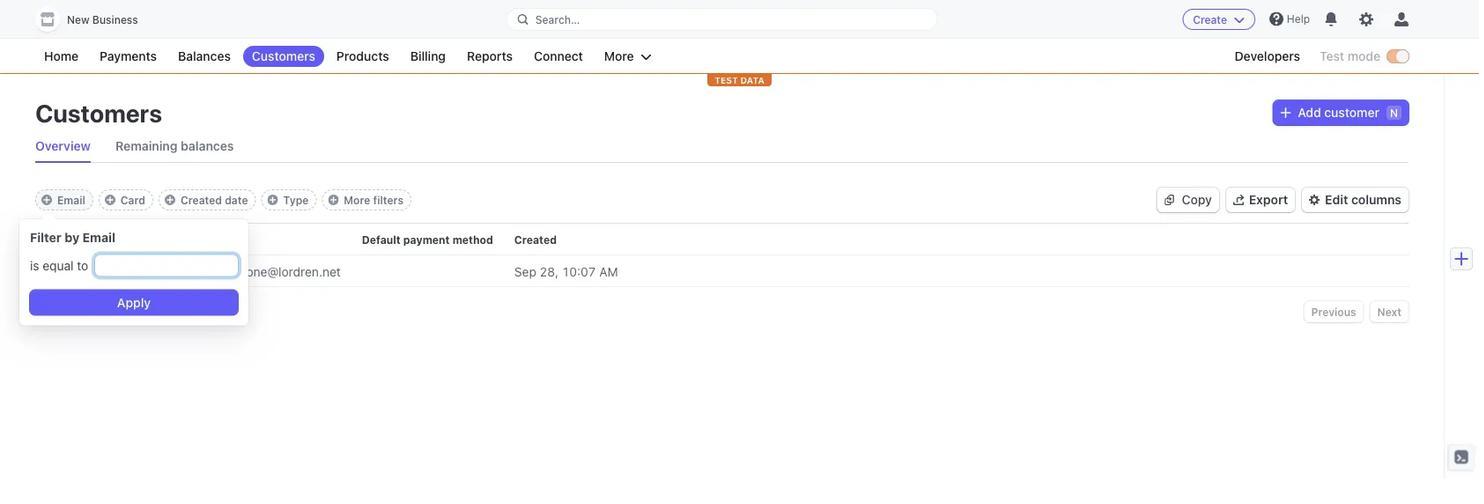 Task type: describe. For each thing, give the bounding box(es) containing it.
test data
[[715, 75, 765, 85]]

payment
[[403, 234, 450, 246]]

1 horizontal spatial svg image
[[1281, 108, 1291, 118]]

add type image
[[267, 195, 278, 205]]

type
[[283, 194, 309, 206]]

created for created
[[514, 234, 557, 246]]

more button
[[596, 46, 661, 67]]

help
[[1287, 13, 1310, 25]]

connect link
[[525, 46, 592, 67]]

sep 28, 10:07 am
[[514, 264, 618, 279]]

Search… search field
[[507, 8, 937, 30]]

1 result
[[35, 304, 76, 319]]

ashen.one@lordren.net link
[[209, 257, 362, 286]]

method
[[453, 234, 493, 246]]

customer
[[1325, 105, 1380, 120]]

test mode
[[1320, 49, 1381, 63]]

remaining
[[115, 139, 178, 153]]

edit columns
[[1325, 193, 1402, 207]]

svg image inside copy popup button
[[1164, 195, 1175, 205]]

create button
[[1183, 9, 1255, 30]]

email inside toolbar
[[57, 194, 85, 206]]

export button
[[1226, 188, 1295, 212]]

created for created date
[[181, 194, 222, 206]]

1
[[35, 304, 41, 319]]

equal
[[43, 258, 74, 273]]

overview
[[35, 139, 91, 153]]

tab list containing overview
[[35, 130, 1409, 163]]

add email image
[[41, 195, 52, 205]]

is
[[30, 258, 39, 273]]

billing link
[[402, 46, 455, 67]]

is equal to
[[30, 258, 88, 273]]

one
[[107, 264, 131, 279]]

payments link
[[91, 46, 166, 67]]

ashen one
[[67, 264, 131, 279]]

add
[[1298, 105, 1321, 120]]

10:07
[[562, 264, 596, 279]]

add customer
[[1298, 105, 1380, 120]]

more for more filters
[[344, 194, 370, 206]]

billing
[[410, 49, 446, 63]]

more for more
[[604, 49, 634, 63]]

ashen
[[67, 264, 104, 279]]

remaining balances link
[[115, 130, 234, 162]]

copy button
[[1157, 188, 1219, 212]]

Search… text field
[[507, 8, 937, 30]]

developers link
[[1226, 46, 1309, 67]]

test
[[715, 75, 738, 85]]

home
[[44, 49, 78, 63]]

1 horizontal spatial customers
[[252, 49, 315, 63]]

default
[[362, 234, 401, 246]]

filter by email
[[30, 230, 115, 245]]

next
[[1378, 306, 1402, 318]]

apply
[[117, 295, 151, 310]]

home link
[[35, 46, 87, 67]]

email right by
[[83, 230, 115, 245]]

edit
[[1325, 193, 1348, 207]]

next button
[[1371, 301, 1409, 322]]

add more filters image
[[328, 195, 339, 205]]

previous
[[1312, 306, 1357, 318]]

n
[[1390, 107, 1398, 119]]

am
[[599, 264, 618, 279]]

sep
[[514, 264, 536, 279]]

balances link
[[169, 46, 240, 67]]

ashen.one@lordren.net
[[209, 264, 341, 279]]



Task type: vqa. For each thing, say whether or not it's contained in the screenshot.
Test Test 1 Testing text box
no



Task type: locate. For each thing, give the bounding box(es) containing it.
by
[[65, 230, 79, 245]]

add card image
[[105, 195, 115, 205]]

remaining balances
[[115, 139, 234, 153]]

customers left "products"
[[252, 49, 315, 63]]

reports link
[[458, 46, 522, 67]]

reports
[[467, 49, 513, 63]]

more filters
[[344, 194, 404, 206]]

balances
[[178, 49, 231, 63]]

mode
[[1348, 49, 1381, 63]]

developers
[[1235, 49, 1301, 63]]

products link
[[328, 46, 398, 67]]

0 horizontal spatial customers
[[35, 98, 162, 127]]

more
[[604, 49, 634, 63], [344, 194, 370, 206]]

tab list
[[35, 130, 1409, 163]]

created
[[181, 194, 222, 206], [514, 234, 557, 246]]

more inside toolbar
[[344, 194, 370, 206]]

customers up overview in the top left of the page
[[35, 98, 162, 127]]

Select Item checkbox
[[41, 265, 53, 278]]

edit columns button
[[1302, 188, 1409, 212]]

1 vertical spatial created
[[514, 234, 557, 246]]

1 vertical spatial more
[[344, 194, 370, 206]]

default payment method
[[362, 234, 493, 246]]

connect
[[534, 49, 583, 63]]

0 horizontal spatial created
[[181, 194, 222, 206]]

copy
[[1182, 193, 1212, 207]]

more right add more filters image on the left top
[[344, 194, 370, 206]]

ashen one link
[[67, 257, 152, 286]]

filters
[[373, 194, 404, 206]]

overview link
[[35, 130, 91, 162]]

columns
[[1352, 193, 1402, 207]]

create
[[1193, 13, 1227, 26]]

1 horizontal spatial created
[[514, 234, 557, 246]]

1 horizontal spatial more
[[604, 49, 634, 63]]

previous button
[[1305, 301, 1364, 322]]

customers link
[[243, 46, 324, 67]]

search…
[[535, 13, 580, 26]]

0 horizontal spatial more
[[344, 194, 370, 206]]

add created date image
[[165, 195, 175, 205]]

card
[[121, 194, 145, 206]]

more right connect
[[604, 49, 634, 63]]

1 vertical spatial customers
[[35, 98, 162, 127]]

new
[[67, 14, 90, 26]]

help button
[[1263, 5, 1317, 33]]

toolbar
[[35, 189, 412, 211]]

svg image
[[1281, 108, 1291, 118], [1164, 195, 1175, 205]]

1 vertical spatial svg image
[[1164, 195, 1175, 205]]

products
[[337, 49, 389, 63]]

customers
[[252, 49, 315, 63], [35, 98, 162, 127]]

new business
[[67, 14, 138, 26]]

0 horizontal spatial svg image
[[1164, 195, 1175, 205]]

svg image left add
[[1281, 108, 1291, 118]]

28,
[[540, 264, 559, 279]]

toolbar containing email
[[35, 189, 412, 211]]

export
[[1249, 193, 1288, 207]]

balances
[[181, 139, 234, 153]]

sep 28, 10:07 am link
[[514, 257, 639, 286]]

None text field
[[95, 255, 238, 276]]

email right add email icon
[[57, 194, 85, 206]]

more inside more button
[[604, 49, 634, 63]]

svg image left copy
[[1164, 195, 1175, 205]]

email down created date
[[209, 234, 238, 246]]

0 vertical spatial created
[[181, 194, 222, 206]]

0 vertical spatial svg image
[[1281, 108, 1291, 118]]

test
[[1320, 49, 1345, 63]]

business
[[92, 14, 138, 26]]

created date
[[181, 194, 248, 206]]

name
[[67, 234, 98, 246]]

Select All checkbox
[[41, 234, 53, 246]]

email
[[57, 194, 85, 206], [83, 230, 115, 245], [209, 234, 238, 246]]

apply button
[[30, 290, 238, 315]]

result
[[44, 304, 76, 319]]

0 vertical spatial more
[[604, 49, 634, 63]]

created right add created date image on the top left of page
[[181, 194, 222, 206]]

0 vertical spatial customers
[[252, 49, 315, 63]]

filter
[[30, 230, 62, 245]]

created up sep
[[514, 234, 557, 246]]

payments
[[100, 49, 157, 63]]

new business button
[[35, 7, 156, 32]]

to
[[77, 258, 88, 273]]

data
[[741, 75, 765, 85]]

date
[[225, 194, 248, 206]]



